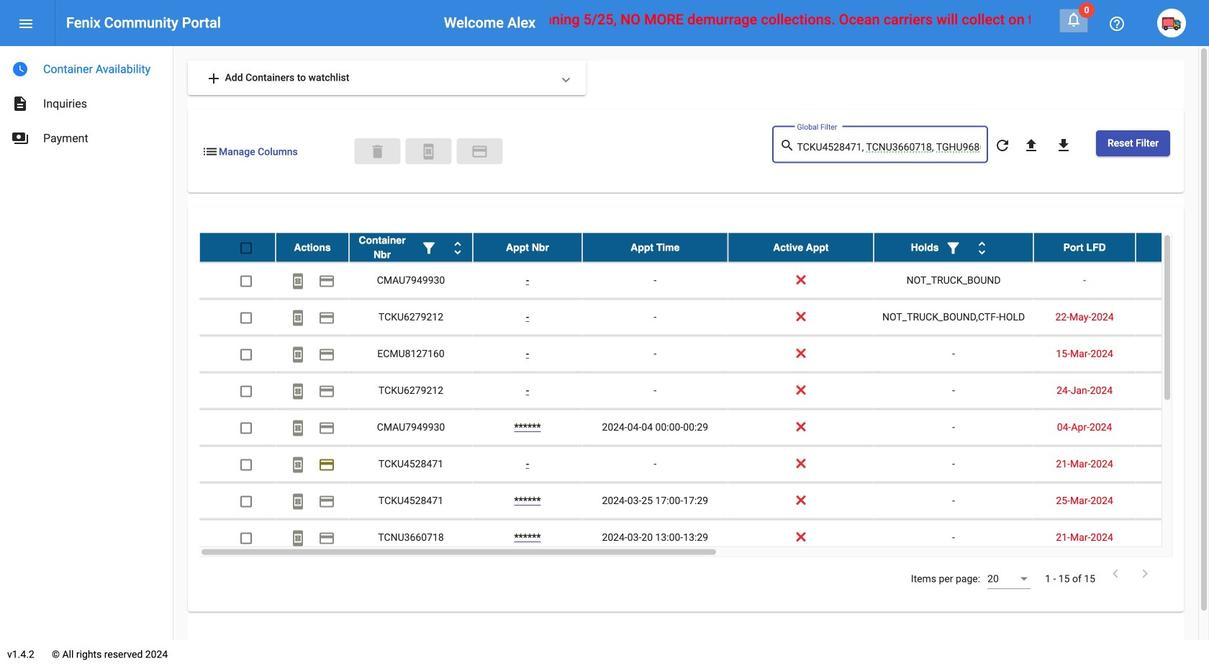 Task type: describe. For each thing, give the bounding box(es) containing it.
cell for fourth row
[[1136, 336, 1210, 372]]

cell for sixth row from the top
[[1136, 409, 1210, 445]]

7 column header from the left
[[1034, 233, 1136, 262]]

2 row from the top
[[199, 263, 1210, 299]]

4 column header from the left
[[583, 233, 728, 262]]

6 column header from the left
[[874, 233, 1034, 262]]

9 row from the top
[[199, 520, 1210, 556]]

cell for fifth row
[[1136, 373, 1210, 409]]

cell for third row
[[1136, 299, 1210, 335]]

cell for 9th row
[[1136, 520, 1210, 556]]



Task type: locate. For each thing, give the bounding box(es) containing it.
cell
[[1136, 263, 1210, 299], [1136, 299, 1210, 335], [1136, 336, 1210, 372], [1136, 373, 1210, 409], [1136, 409, 1210, 445], [1136, 446, 1210, 482], [1136, 483, 1210, 519], [1136, 520, 1210, 556]]

4 cell from the top
[[1136, 373, 1210, 409]]

8 column header from the left
[[1136, 233, 1210, 262]]

8 cell from the top
[[1136, 520, 1210, 556]]

4 row from the top
[[199, 336, 1210, 373]]

6 row from the top
[[199, 409, 1210, 446]]

no color image
[[17, 15, 35, 32], [12, 95, 29, 112], [994, 137, 1012, 154], [1023, 137, 1041, 154], [1056, 137, 1073, 154], [420, 143, 438, 160], [318, 272, 336, 290], [290, 309, 307, 326], [318, 309, 336, 326], [318, 346, 336, 363], [290, 383, 307, 400], [290, 456, 307, 473], [318, 456, 336, 473], [290, 493, 307, 510], [1137, 565, 1154, 582]]

cell for eighth row from the bottom
[[1136, 263, 1210, 299]]

6 cell from the top
[[1136, 446, 1210, 482]]

3 cell from the top
[[1136, 336, 1210, 372]]

3 row from the top
[[199, 299, 1210, 336]]

7 cell from the top
[[1136, 483, 1210, 519]]

delete image
[[369, 143, 386, 160]]

cell for third row from the bottom of the page
[[1136, 446, 1210, 482]]

cell for eighth row from the top
[[1136, 483, 1210, 519]]

navigation
[[0, 46, 173, 156]]

1 row from the top
[[199, 233, 1210, 263]]

8 row from the top
[[199, 483, 1210, 520]]

grid
[[199, 233, 1210, 557]]

2 cell from the top
[[1136, 299, 1210, 335]]

1 cell from the top
[[1136, 263, 1210, 299]]

2 column header from the left
[[349, 233, 473, 262]]

5 row from the top
[[199, 373, 1210, 409]]

column header
[[276, 233, 349, 262], [349, 233, 473, 262], [473, 233, 583, 262], [583, 233, 728, 262], [728, 233, 874, 262], [874, 233, 1034, 262], [1034, 233, 1136, 262], [1136, 233, 1210, 262]]

1 column header from the left
[[276, 233, 349, 262]]

no color image
[[1066, 11, 1083, 28], [1109, 15, 1126, 32], [12, 60, 29, 78], [205, 70, 223, 87], [12, 130, 29, 147], [780, 137, 798, 154], [202, 143, 219, 160], [471, 143, 489, 160], [421, 239, 438, 257], [449, 239, 467, 257], [945, 239, 963, 257], [974, 239, 991, 257], [290, 272, 307, 290], [290, 346, 307, 363], [318, 383, 336, 400], [290, 419, 307, 437], [318, 419, 336, 437], [318, 493, 336, 510], [290, 530, 307, 547], [318, 530, 336, 547], [1108, 565, 1125, 582]]

5 column header from the left
[[728, 233, 874, 262]]

Global Watchlist Filter field
[[798, 142, 981, 153]]

row
[[199, 233, 1210, 263], [199, 263, 1210, 299], [199, 299, 1210, 336], [199, 336, 1210, 373], [199, 373, 1210, 409], [199, 409, 1210, 446], [199, 446, 1210, 483], [199, 483, 1210, 520], [199, 520, 1210, 556]]

7 row from the top
[[199, 446, 1210, 483]]

3 column header from the left
[[473, 233, 583, 262]]

5 cell from the top
[[1136, 409, 1210, 445]]



